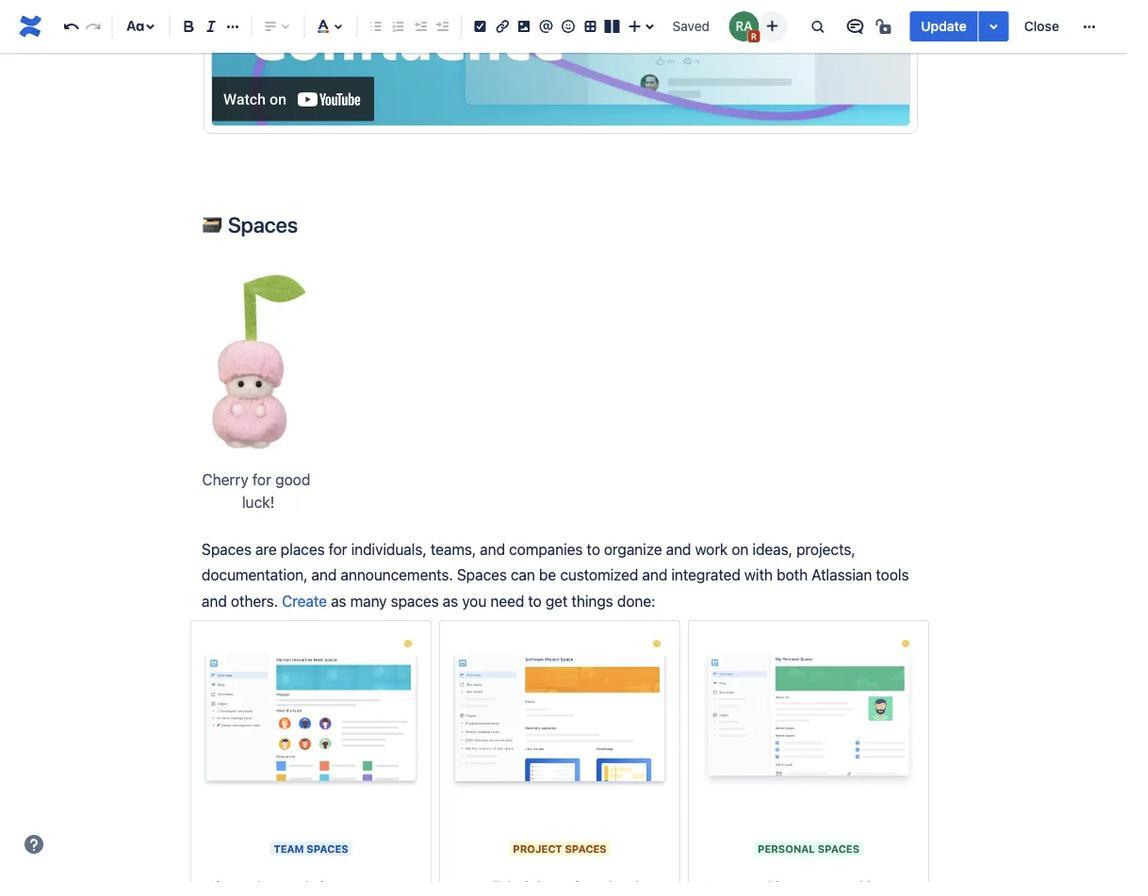 Task type: vqa. For each thing, say whether or not it's contained in the screenshot.
WHEN in the If you're not sure where to start when setting up a new space or page, save time with a space or page template.
no



Task type: locate. For each thing, give the bounding box(es) containing it.
individuals,
[[351, 540, 427, 558]]

cherry
[[202, 471, 249, 489]]

as left you
[[443, 592, 458, 610]]

outdent ⇧tab image
[[409, 15, 432, 38]]

companies
[[509, 540, 583, 558]]

project
[[513, 843, 562, 855]]

for up luck!
[[253, 471, 271, 489]]

action item image
[[469, 15, 492, 38]]

1 horizontal spatial for
[[329, 540, 347, 558]]

adjust update settings image
[[983, 15, 1006, 38]]

done:
[[617, 592, 656, 610]]

others.
[[231, 592, 278, 610]]

italic ⌘i image
[[200, 15, 222, 38]]

more formatting image
[[222, 15, 244, 38]]

for right places
[[329, 540, 347, 558]]

and left work
[[666, 540, 691, 558]]

0 vertical spatial to
[[587, 540, 600, 558]]

spaces up you
[[457, 566, 507, 584]]

good
[[275, 471, 310, 489]]

0 horizontal spatial to
[[528, 592, 542, 610]]

spaces right personal
[[818, 843, 860, 855]]

and up done:
[[642, 566, 668, 584]]

text styles image
[[124, 15, 147, 38]]

need
[[491, 592, 524, 610]]

luck!
[[242, 493, 275, 511]]

for
[[253, 471, 271, 489], [329, 540, 347, 558]]

spaces for project spaces
[[565, 843, 607, 855]]

team spaces
[[274, 843, 348, 855]]

you
[[462, 592, 487, 610]]

and right teams, at the bottom
[[480, 540, 505, 558]]

to left get
[[528, 592, 542, 610]]

0 vertical spatial for
[[253, 471, 271, 489]]

0 horizontal spatial as
[[331, 592, 346, 610]]

spaces right 🗃️
[[228, 212, 298, 237]]

be
[[539, 566, 556, 584]]

get
[[546, 592, 568, 610]]

1 as from the left
[[331, 592, 346, 610]]

project spaces
[[513, 843, 607, 855]]

for inside spaces are places for individuals, teams, and companies to organize and work on ideas, projects, documentation, and announcements. spaces can be customized and integrated with both atlassian tools and others.
[[329, 540, 347, 558]]

places
[[281, 540, 325, 558]]

can
[[511, 566, 535, 584]]

indent tab image
[[431, 15, 454, 38]]

spaces up documentation,
[[202, 540, 252, 558]]

to up customized
[[587, 540, 600, 558]]

confluence image
[[15, 11, 45, 41]]

1 vertical spatial for
[[329, 540, 347, 558]]

0 horizontal spatial for
[[253, 471, 271, 489]]

spaces right project
[[565, 843, 607, 855]]

integrated
[[672, 566, 741, 584]]

ideas,
[[753, 540, 793, 558]]

find and replace image
[[806, 15, 829, 38]]

spaces right team
[[307, 843, 348, 855]]

2 vertical spatial spaces
[[457, 566, 507, 584]]

projects,
[[797, 540, 856, 558]]

1 horizontal spatial to
[[587, 540, 600, 558]]

1 vertical spatial spaces
[[202, 540, 252, 558]]

and
[[480, 540, 505, 558], [666, 540, 691, 558], [312, 566, 337, 584], [642, 566, 668, 584], [202, 592, 227, 610]]

spaces for team spaces
[[307, 843, 348, 855]]

update
[[921, 18, 967, 34]]

as
[[331, 592, 346, 610], [443, 592, 458, 610]]

to
[[587, 540, 600, 558], [528, 592, 542, 610]]

atlassian
[[812, 566, 872, 584]]

1 horizontal spatial as
[[443, 592, 458, 610]]

create as many spaces as you need to get things done:
[[282, 592, 656, 610]]

spaces
[[391, 592, 439, 610], [307, 843, 348, 855], [565, 843, 607, 855], [818, 843, 860, 855]]

are
[[255, 540, 277, 558]]

as left many
[[331, 592, 346, 610]]

1 vertical spatial to
[[528, 592, 542, 610]]

personal spaces
[[758, 843, 860, 855]]

bullet list ⌘⇧8 image
[[365, 15, 387, 38]]

things
[[572, 592, 613, 610]]

spaces down announcements. at the left bottom
[[391, 592, 439, 610]]

ruby anderson image
[[729, 11, 759, 41]]

numbered list ⌘⇧7 image
[[387, 15, 409, 38]]

spaces
[[228, 212, 298, 237], [202, 540, 252, 558], [457, 566, 507, 584]]

0 vertical spatial spaces
[[228, 212, 298, 237]]

create link
[[282, 592, 327, 610]]

add image, video, or file image
[[513, 15, 536, 38]]



Task type: describe. For each thing, give the bounding box(es) containing it.
confluence image
[[15, 11, 45, 41]]

🗃️
[[202, 212, 223, 237]]

layouts image
[[601, 15, 624, 38]]

announcements.
[[341, 566, 453, 584]]

link image
[[491, 15, 514, 38]]

work
[[695, 540, 728, 558]]

documentation,
[[202, 566, 308, 584]]

emoji image
[[557, 15, 580, 38]]

and up create
[[312, 566, 337, 584]]

to inside spaces are places for individuals, teams, and companies to organize and work on ideas, projects, documentation, and announcements. spaces can be customized and integrated with both atlassian tools and others.
[[587, 540, 600, 558]]

comment icon image
[[844, 15, 867, 38]]

help image
[[23, 833, 45, 856]]

organize
[[604, 540, 662, 558]]

2 as from the left
[[443, 592, 458, 610]]

team
[[274, 843, 304, 855]]

and left others.
[[202, 592, 227, 610]]

🗃️ spaces
[[202, 212, 298, 237]]

create
[[282, 592, 327, 610]]

redo ⌘⇧z image
[[82, 15, 105, 38]]

update button
[[910, 11, 978, 41]]

invite to edit image
[[761, 15, 784, 37]]

table image
[[579, 15, 602, 38]]

both
[[777, 566, 808, 584]]

more image
[[1078, 15, 1101, 38]]

spaces are places for individuals, teams, and companies to organize and work on ideas, projects, documentation, and announcements. spaces can be customized and integrated with both atlassian tools and others.
[[202, 540, 913, 610]]

teams,
[[431, 540, 476, 558]]

close button
[[1013, 11, 1071, 41]]

personal
[[758, 843, 815, 855]]

many
[[350, 592, 387, 610]]

close
[[1024, 18, 1060, 34]]

no restrictions image
[[874, 15, 897, 38]]

for inside "cherry for good luck!"
[[253, 471, 271, 489]]

spaces for personal spaces
[[818, 843, 860, 855]]

with
[[745, 566, 773, 584]]

cherry for good luck!
[[202, 471, 314, 511]]

undo ⌘z image
[[60, 15, 83, 38]]

on
[[732, 540, 749, 558]]

mention image
[[535, 15, 558, 38]]

tools
[[876, 566, 909, 584]]

bold ⌘b image
[[178, 15, 200, 38]]

saved
[[673, 18, 710, 34]]

customized
[[560, 566, 639, 584]]



